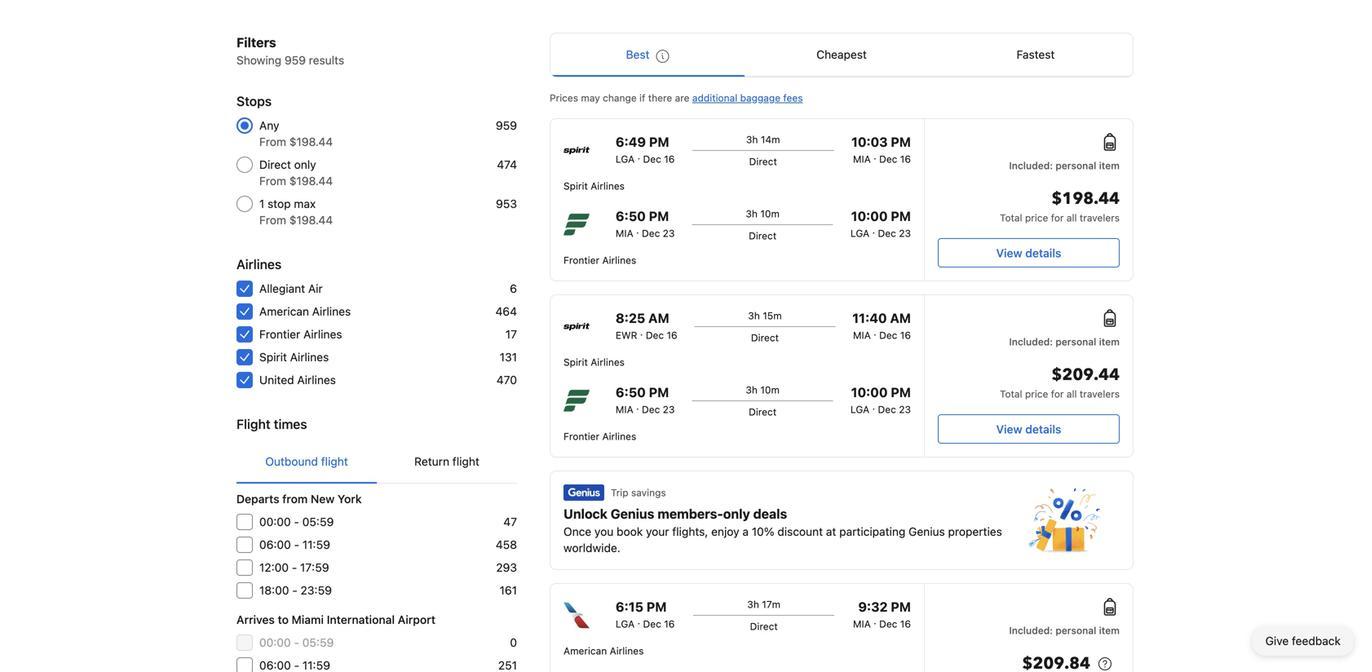 Task type: describe. For each thing, give the bounding box(es) containing it.
item for $198.44
[[1100, 160, 1120, 171]]

give feedback
[[1266, 634, 1342, 648]]

item for $209.44
[[1100, 336, 1120, 348]]

131
[[500, 350, 517, 364]]

pm down '10:03 pm mia . dec 16'
[[891, 208, 911, 224]]

3h left the 17m
[[748, 599, 760, 610]]

flight for outbound flight
[[321, 455, 348, 468]]

for for $198.44
[[1052, 212, 1064, 224]]

15m
[[763, 310, 782, 322]]

474
[[497, 158, 517, 171]]

flight
[[237, 417, 271, 432]]

flights,
[[673, 525, 709, 539]]

17:59
[[300, 561, 329, 574]]

10:03
[[852, 134, 888, 150]]

total for $209.44
[[1000, 388, 1023, 400]]

return flight
[[415, 455, 480, 468]]

frontier for $209.44
[[564, 431, 600, 442]]

pm inside the '6:15 pm lga . dec 16'
[[647, 599, 667, 615]]

max
[[294, 197, 316, 211]]

tab list for 00:00 - 05:59
[[237, 441, 517, 485]]

details for $209.44
[[1026, 423, 1062, 436]]

discount
[[778, 525, 823, 539]]

47
[[504, 515, 517, 529]]

fastest button
[[939, 33, 1133, 76]]

view for $198.44
[[997, 246, 1023, 260]]

stops
[[237, 93, 272, 109]]

05:59 for new
[[302, 515, 334, 529]]

6:50 for $209.44
[[616, 385, 646, 400]]

. down 11:40 am mia . dec 16
[[873, 401, 876, 412]]

17
[[506, 328, 517, 341]]

frontier airlines for $209.44
[[564, 431, 637, 442]]

$209.44 total price for all travelers
[[1000, 364, 1120, 400]]

trip
[[611, 487, 629, 499]]

6:49
[[616, 134, 646, 150]]

12:00 - 17:59
[[259, 561, 329, 574]]

participating
[[840, 525, 906, 539]]

mia for 6:49 pm
[[854, 153, 871, 165]]

3 included: personal item from the top
[[1010, 625, 1120, 636]]

unlock
[[564, 506, 608, 522]]

included: personal item for $198.44
[[1010, 160, 1120, 171]]

lga inside the '6:15 pm lga . dec 16'
[[616, 619, 635, 630]]

10:00 for $209.44
[[852, 385, 888, 400]]

23:59
[[301, 584, 332, 597]]

personal for $198.44
[[1056, 160, 1097, 171]]

6:15 pm lga . dec 16
[[616, 599, 675, 630]]

any from $198.44
[[259, 119, 333, 149]]

allegiant air
[[259, 282, 323, 295]]

06:00 - 11:59
[[259, 538, 330, 552]]

16 for 9:32 pm
[[901, 619, 911, 630]]

14m
[[761, 134, 781, 145]]

3h down 3h 14m
[[746, 208, 758, 220]]

only inside unlock genius members-only deals once you book your flights, enjoy a 10% discount at participating genius properties worldwide.
[[724, 506, 751, 522]]

return
[[415, 455, 450, 468]]

outbound
[[265, 455, 318, 468]]

11:40
[[853, 310, 887, 326]]

9:32
[[859, 599, 888, 615]]

best image
[[656, 50, 670, 63]]

once
[[564, 525, 592, 539]]

3h 17m
[[748, 599, 781, 610]]

3h left 14m
[[747, 134, 758, 145]]

additional
[[693, 92, 738, 104]]

members-
[[658, 506, 724, 522]]

filters showing 959 results
[[237, 35, 344, 67]]

10m for $209.44
[[761, 384, 780, 396]]

1 vertical spatial american airlines
[[564, 645, 644, 657]]

1
[[259, 197, 265, 211]]

included: personal item for $209.44
[[1010, 336, 1120, 348]]

3h 15m
[[748, 310, 782, 322]]

price for $209.44
[[1026, 388, 1049, 400]]

arrives
[[237, 613, 275, 627]]

for for $209.44
[[1052, 388, 1064, 400]]

6
[[510, 282, 517, 295]]

. down ewr
[[637, 401, 639, 412]]

10:00 pm lga . dec 23 for $209.44
[[851, 385, 911, 415]]

- for 0
[[294, 636, 299, 650]]

17m
[[762, 599, 781, 610]]

united
[[259, 373, 294, 387]]

16 for 10:03 pm
[[901, 153, 911, 165]]

view details for $198.44
[[997, 246, 1062, 260]]

any
[[259, 119, 279, 132]]

fees
[[784, 92, 803, 104]]

6:50 for $198.44
[[616, 208, 646, 224]]

stop
[[268, 197, 291, 211]]

book
[[617, 525, 643, 539]]

your
[[646, 525, 670, 539]]

16 for 6:49 pm
[[664, 153, 675, 165]]

miami
[[292, 613, 324, 627]]

05:59 for miami
[[302, 636, 334, 650]]

3h left 15m
[[748, 310, 760, 322]]

1 vertical spatial frontier airlines
[[259, 328, 342, 341]]

outbound flight
[[265, 455, 348, 468]]

there
[[648, 92, 673, 104]]

prices
[[550, 92, 579, 104]]

price for $198.44
[[1026, 212, 1049, 224]]

prices may change if there are additional baggage fees
[[550, 92, 803, 104]]

spirit airlines for $198.44
[[564, 180, 625, 192]]

view details for $209.44
[[997, 423, 1062, 436]]

8:25 am ewr . dec 16
[[616, 310, 678, 341]]

- for 161
[[292, 584, 298, 597]]

worldwide.
[[564, 541, 621, 555]]

$198.44 inside direct only from $198.44
[[289, 174, 333, 188]]

3 included: from the top
[[1010, 625, 1054, 636]]

best
[[626, 48, 650, 61]]

3h 10m for $198.44
[[746, 208, 780, 220]]

showing
[[237, 53, 282, 67]]

$198.44 inside 1 stop max from $198.44
[[289, 213, 333, 227]]

00:00 - 05:59 for from
[[259, 515, 334, 529]]

a
[[743, 525, 749, 539]]

- for 47
[[294, 515, 299, 529]]

travelers for $209.44
[[1080, 388, 1120, 400]]

deals
[[754, 506, 788, 522]]

cheapest
[[817, 48, 867, 61]]

to
[[278, 613, 289, 627]]

06:00
[[259, 538, 291, 552]]

9:32 pm mia . dec 16
[[854, 599, 911, 630]]

may
[[581, 92, 600, 104]]

$198.44 inside any from $198.44
[[289, 135, 333, 149]]

161
[[500, 584, 517, 597]]

change
[[603, 92, 637, 104]]

filters
[[237, 35, 276, 50]]

new
[[311, 492, 335, 506]]

12:00
[[259, 561, 289, 574]]

from inside any from $198.44
[[259, 135, 286, 149]]

allegiant
[[259, 282, 305, 295]]

470
[[497, 373, 517, 387]]

am for 11:40 am
[[891, 310, 911, 326]]

. inside "9:32 pm mia . dec 16"
[[874, 615, 877, 627]]

1 stop max from $198.44
[[259, 197, 333, 227]]

trip savings
[[611, 487, 666, 499]]

york
[[338, 492, 362, 506]]

10%
[[752, 525, 775, 539]]

view for $209.44
[[997, 423, 1023, 436]]

pm down 11:40 am mia . dec 16
[[891, 385, 911, 400]]



Task type: locate. For each thing, give the bounding box(es) containing it.
tab list up york
[[237, 441, 517, 485]]

give feedback button
[[1253, 627, 1355, 656]]

direct only from $198.44
[[259, 158, 333, 188]]

pm right the 10:03 on the top of page
[[891, 134, 911, 150]]

price inside $209.44 total price for all travelers
[[1026, 388, 1049, 400]]

3h
[[747, 134, 758, 145], [746, 208, 758, 220], [748, 310, 760, 322], [746, 384, 758, 396], [748, 599, 760, 610]]

1 horizontal spatial genius
[[909, 525, 946, 539]]

2 item from the top
[[1100, 336, 1120, 348]]

00:00 - 05:59 for to
[[259, 636, 334, 650]]

2 am from the left
[[891, 310, 911, 326]]

tab list up 'fees'
[[551, 33, 1133, 78]]

00:00
[[259, 515, 291, 529], [259, 636, 291, 650]]

included: personal item up $209.84 region
[[1010, 625, 1120, 636]]

$198.44
[[289, 135, 333, 149], [289, 174, 333, 188], [1052, 188, 1120, 210], [289, 213, 333, 227]]

view details button for $198.44
[[938, 238, 1120, 268]]

dec
[[643, 153, 662, 165], [880, 153, 898, 165], [642, 228, 660, 239], [878, 228, 897, 239], [646, 330, 664, 341], [880, 330, 898, 341], [642, 404, 660, 415], [878, 404, 897, 415], [643, 619, 662, 630], [880, 619, 898, 630]]

1 00:00 from the top
[[259, 515, 291, 529]]

spirit airlines up the united airlines
[[259, 350, 329, 364]]

properties
[[949, 525, 1003, 539]]

give
[[1266, 634, 1290, 648]]

2 for from the top
[[1052, 388, 1064, 400]]

- down from
[[294, 515, 299, 529]]

flight
[[321, 455, 348, 468], [453, 455, 480, 468]]

00:00 up 06:00
[[259, 515, 291, 529]]

air
[[308, 282, 323, 295]]

you
[[595, 525, 614, 539]]

view details button down $198.44 total price for all travelers
[[938, 238, 1120, 268]]

16 inside 11:40 am mia . dec 16
[[901, 330, 911, 341]]

1 for from the top
[[1052, 212, 1064, 224]]

16 for 8:25 am
[[667, 330, 678, 341]]

pm inside 6:49 pm lga . dec 16
[[649, 134, 670, 150]]

view details down $209.44 total price for all travelers on the right
[[997, 423, 1062, 436]]

00:00 - 05:59
[[259, 515, 334, 529], [259, 636, 334, 650]]

tab list
[[551, 33, 1133, 78], [237, 441, 517, 485]]

lga inside 6:49 pm lga . dec 16
[[616, 153, 635, 165]]

16 inside 8:25 am ewr . dec 16
[[667, 330, 678, 341]]

view details button down $209.44 total price for all travelers on the right
[[938, 415, 1120, 444]]

1 6:50 pm mia . dec 23 from the top
[[616, 208, 675, 239]]

16 inside '10:03 pm mia . dec 16'
[[901, 153, 911, 165]]

1 vertical spatial 10:00 pm lga . dec 23
[[851, 385, 911, 415]]

$209.44
[[1052, 364, 1120, 386]]

2 vertical spatial from
[[259, 213, 286, 227]]

1 personal from the top
[[1056, 160, 1097, 171]]

1 vertical spatial all
[[1067, 388, 1078, 400]]

16
[[664, 153, 675, 165], [901, 153, 911, 165], [667, 330, 678, 341], [901, 330, 911, 341], [664, 619, 675, 630], [901, 619, 911, 630]]

travelers inside $209.44 total price for all travelers
[[1080, 388, 1120, 400]]

1 vertical spatial view details button
[[938, 415, 1120, 444]]

1 vertical spatial view details
[[997, 423, 1062, 436]]

1 travelers from the top
[[1080, 212, 1120, 224]]

flight up new
[[321, 455, 348, 468]]

genius left properties
[[909, 525, 946, 539]]

travelers
[[1080, 212, 1120, 224], [1080, 388, 1120, 400]]

mia inside 11:40 am mia . dec 16
[[854, 330, 871, 341]]

16 inside 6:49 pm lga . dec 16
[[664, 153, 675, 165]]

view details
[[997, 246, 1062, 260], [997, 423, 1062, 436]]

0 vertical spatial 6:50
[[616, 208, 646, 224]]

. inside the '6:15 pm lga . dec 16'
[[638, 615, 641, 627]]

details down $209.44 total price for all travelers on the right
[[1026, 423, 1062, 436]]

all inside $198.44 total price for all travelers
[[1067, 212, 1078, 224]]

included: up $209.84 region
[[1010, 625, 1054, 636]]

details for $198.44
[[1026, 246, 1062, 260]]

1 vertical spatial only
[[724, 506, 751, 522]]

am inside 8:25 am ewr . dec 16
[[649, 310, 670, 326]]

2 vertical spatial frontier airlines
[[564, 431, 637, 442]]

$198.44 total price for all travelers
[[1000, 188, 1120, 224]]

spirit airlines for $209.44
[[564, 357, 625, 368]]

10m down 15m
[[761, 384, 780, 396]]

- for 458
[[294, 538, 299, 552]]

unlock genius members-only deals once you book your flights, enjoy a 10% discount at participating genius properties worldwide.
[[564, 506, 1003, 555]]

- left the 11:59
[[294, 538, 299, 552]]

0 vertical spatial item
[[1100, 160, 1120, 171]]

00:00 down to
[[259, 636, 291, 650]]

0 horizontal spatial american airlines
[[259, 305, 351, 318]]

0 vertical spatial 00:00
[[259, 515, 291, 529]]

details down $198.44 total price for all travelers
[[1026, 246, 1062, 260]]

pm
[[649, 134, 670, 150], [891, 134, 911, 150], [649, 208, 669, 224], [891, 208, 911, 224], [649, 385, 669, 400], [891, 385, 911, 400], [647, 599, 667, 615], [891, 599, 911, 615]]

1 vertical spatial travelers
[[1080, 388, 1120, 400]]

0 vertical spatial only
[[294, 158, 316, 171]]

1 10m from the top
[[761, 208, 780, 220]]

6:50 down ewr
[[616, 385, 646, 400]]

times
[[274, 417, 307, 432]]

pm right 9:32
[[891, 599, 911, 615]]

05:59 down miami
[[302, 636, 334, 650]]

spirit for $209.44
[[564, 357, 588, 368]]

1 included: from the top
[[1010, 160, 1054, 171]]

1 vertical spatial 10m
[[761, 384, 780, 396]]

0 vertical spatial all
[[1067, 212, 1078, 224]]

2 00:00 from the top
[[259, 636, 291, 650]]

only up a
[[724, 506, 751, 522]]

0 vertical spatial for
[[1052, 212, 1064, 224]]

total inside $198.44 total price for all travelers
[[1000, 212, 1023, 224]]

travelers inside $198.44 total price for all travelers
[[1080, 212, 1120, 224]]

included: personal item up $198.44 total price for all travelers
[[1010, 160, 1120, 171]]

american
[[259, 305, 309, 318], [564, 645, 607, 657]]

6:50 down 6:49 pm lga . dec 16
[[616, 208, 646, 224]]

2 travelers from the top
[[1080, 388, 1120, 400]]

1 vertical spatial 00:00 - 05:59
[[259, 636, 334, 650]]

included: up $209.44 total price for all travelers on the right
[[1010, 336, 1054, 348]]

1 view from the top
[[997, 246, 1023, 260]]

1 horizontal spatial 959
[[496, 119, 517, 132]]

ewr
[[616, 330, 638, 341]]

2 vertical spatial included:
[[1010, 625, 1054, 636]]

1 vertical spatial frontier
[[259, 328, 300, 341]]

1 vertical spatial item
[[1100, 336, 1120, 348]]

1 details from the top
[[1026, 246, 1062, 260]]

10:00 down 11:40 am mia . dec 16
[[852, 385, 888, 400]]

10m
[[761, 208, 780, 220], [761, 384, 780, 396]]

1 vertical spatial view
[[997, 423, 1023, 436]]

view details button for $209.44
[[938, 415, 1120, 444]]

0 vertical spatial frontier airlines
[[564, 255, 637, 266]]

0 vertical spatial details
[[1026, 246, 1062, 260]]

airport
[[398, 613, 436, 627]]

. inside 8:25 am ewr . dec 16
[[640, 326, 643, 338]]

6:50 pm mia . dec 23
[[616, 208, 675, 239], [616, 385, 675, 415]]

all for $198.44
[[1067, 212, 1078, 224]]

3h 10m for $209.44
[[746, 384, 780, 396]]

05:59 up the 11:59
[[302, 515, 334, 529]]

6:49 pm lga . dec 16
[[616, 134, 675, 165]]

2 10:00 from the top
[[852, 385, 888, 400]]

1 vertical spatial from
[[259, 174, 286, 188]]

american airlines down air at the left top of page
[[259, 305, 351, 318]]

2 vertical spatial personal
[[1056, 625, 1097, 636]]

pm right '6:49'
[[649, 134, 670, 150]]

american airlines
[[259, 305, 351, 318], [564, 645, 644, 657]]

only down any from $198.44
[[294, 158, 316, 171]]

1 vertical spatial 00:00
[[259, 636, 291, 650]]

0 vertical spatial 10:00
[[852, 208, 888, 224]]

00:00 - 05:59 down from
[[259, 515, 334, 529]]

0 vertical spatial genius
[[611, 506, 655, 522]]

. down 6:49 pm lga . dec 16
[[637, 224, 639, 236]]

1 vertical spatial for
[[1052, 388, 1064, 400]]

am inside 11:40 am mia . dec 16
[[891, 310, 911, 326]]

1 flight from the left
[[321, 455, 348, 468]]

enjoy
[[712, 525, 740, 539]]

1 vertical spatial american
[[564, 645, 607, 657]]

united airlines
[[259, 373, 336, 387]]

from up the stop
[[259, 174, 286, 188]]

1 vertical spatial 3h 10m
[[746, 384, 780, 396]]

1 horizontal spatial only
[[724, 506, 751, 522]]

2 00:00 - 05:59 from the top
[[259, 636, 334, 650]]

for inside $209.44 total price for all travelers
[[1052, 388, 1064, 400]]

00:00 - 05:59 down miami
[[259, 636, 334, 650]]

lga
[[616, 153, 635, 165], [851, 228, 870, 239], [851, 404, 870, 415], [616, 619, 635, 630]]

. down '11:40'
[[874, 326, 877, 338]]

0 vertical spatial frontier
[[564, 255, 600, 266]]

frontier airlines
[[564, 255, 637, 266], [259, 328, 342, 341], [564, 431, 637, 442]]

direct inside direct only from $198.44
[[259, 158, 291, 171]]

10:00 pm lga . dec 23 down '10:03 pm mia . dec 16'
[[851, 208, 911, 239]]

959 left the results
[[285, 53, 306, 67]]

10m for $198.44
[[761, 208, 780, 220]]

tab list for spirit airlines
[[551, 33, 1133, 78]]

1 6:50 from the top
[[616, 208, 646, 224]]

item
[[1100, 160, 1120, 171], [1100, 336, 1120, 348], [1100, 625, 1120, 636]]

0 horizontal spatial tab list
[[237, 441, 517, 485]]

0 vertical spatial 10m
[[761, 208, 780, 220]]

2 from from the top
[[259, 174, 286, 188]]

1 vertical spatial genius
[[909, 525, 946, 539]]

1 10:00 pm lga . dec 23 from the top
[[851, 208, 911, 239]]

american right 0
[[564, 645, 607, 657]]

2 vertical spatial frontier
[[564, 431, 600, 442]]

spirit airlines down '6:49'
[[564, 180, 625, 192]]

0
[[510, 636, 517, 650]]

1 horizontal spatial american airlines
[[564, 645, 644, 657]]

. down '10:03 pm mia . dec 16'
[[873, 224, 876, 236]]

american airlines down 6:15
[[564, 645, 644, 657]]

0 vertical spatial 00:00 - 05:59
[[259, 515, 334, 529]]

mia for 6:15 pm
[[854, 619, 871, 630]]

1 vertical spatial price
[[1026, 388, 1049, 400]]

3 personal from the top
[[1056, 625, 1097, 636]]

0 vertical spatial price
[[1026, 212, 1049, 224]]

1 05:59 from the top
[[302, 515, 334, 529]]

1 view details from the top
[[997, 246, 1062, 260]]

0 vertical spatial view details
[[997, 246, 1062, 260]]

1 vertical spatial 05:59
[[302, 636, 334, 650]]

from
[[283, 492, 308, 506]]

18:00 - 23:59
[[259, 584, 332, 597]]

baggage
[[741, 92, 781, 104]]

international
[[327, 613, 395, 627]]

1 all from the top
[[1067, 212, 1078, 224]]

1 horizontal spatial am
[[891, 310, 911, 326]]

2 flight from the left
[[453, 455, 480, 468]]

dec inside '10:03 pm mia . dec 16'
[[880, 153, 898, 165]]

pm inside "9:32 pm mia . dec 16"
[[891, 599, 911, 615]]

from down the stop
[[259, 213, 286, 227]]

- for 293
[[292, 561, 297, 574]]

personal
[[1056, 160, 1097, 171], [1056, 336, 1097, 348], [1056, 625, 1097, 636]]

1 item from the top
[[1100, 160, 1120, 171]]

mia inside "9:32 pm mia . dec 16"
[[854, 619, 871, 630]]

personal up $209.44
[[1056, 336, 1097, 348]]

. down '6:49'
[[638, 150, 641, 162]]

all
[[1067, 212, 1078, 224], [1067, 388, 1078, 400]]

genius up book
[[611, 506, 655, 522]]

. down 9:32
[[874, 615, 877, 627]]

16 for 6:15 pm
[[664, 619, 675, 630]]

6:50 pm mia . dec 23 down 6:49 pm lga . dec 16
[[616, 208, 675, 239]]

from down the any
[[259, 135, 286, 149]]

genius image
[[564, 485, 605, 501], [564, 485, 605, 501], [1029, 488, 1101, 553]]

included: personal item up $209.44
[[1010, 336, 1120, 348]]

16 for 11:40 am
[[901, 330, 911, 341]]

$209.84 region
[[938, 651, 1120, 672]]

3h 10m
[[746, 208, 780, 220], [746, 384, 780, 396]]

2 3h 10m from the top
[[746, 384, 780, 396]]

2 6:50 from the top
[[616, 385, 646, 400]]

flight for return flight
[[453, 455, 480, 468]]

3 item from the top
[[1100, 625, 1120, 636]]

am right '11:40'
[[891, 310, 911, 326]]

1 vertical spatial 10:00
[[852, 385, 888, 400]]

pm inside '10:03 pm mia . dec 16'
[[891, 134, 911, 150]]

10:00
[[852, 208, 888, 224], [852, 385, 888, 400]]

18:00
[[259, 584, 289, 597]]

mia for 8:25 am
[[854, 330, 871, 341]]

from inside 1 stop max from $198.44
[[259, 213, 286, 227]]

0 vertical spatial tab list
[[551, 33, 1133, 78]]

best button
[[551, 33, 745, 76]]

total
[[1000, 212, 1023, 224], [1000, 388, 1023, 400]]

23
[[663, 228, 675, 239], [899, 228, 911, 239], [663, 404, 675, 415], [899, 404, 911, 415]]

16 inside "9:32 pm mia . dec 16"
[[901, 619, 911, 630]]

. inside '10:03 pm mia . dec 16'
[[874, 150, 877, 162]]

2 included: personal item from the top
[[1010, 336, 1120, 348]]

included: for $209.44
[[1010, 336, 1054, 348]]

dec inside 8:25 am ewr . dec 16
[[646, 330, 664, 341]]

1 00:00 - 05:59 from the top
[[259, 515, 334, 529]]

frontier airlines for $198.44
[[564, 255, 637, 266]]

2 05:59 from the top
[[302, 636, 334, 650]]

2 vertical spatial item
[[1100, 625, 1120, 636]]

2 10m from the top
[[761, 384, 780, 396]]

0 vertical spatial 10:00 pm lga . dec 23
[[851, 208, 911, 239]]

personal up $198.44 total price for all travelers
[[1056, 160, 1097, 171]]

1 total from the top
[[1000, 212, 1023, 224]]

00:00 for departs
[[259, 515, 291, 529]]

all inside $209.44 total price for all travelers
[[1067, 388, 1078, 400]]

0 horizontal spatial am
[[649, 310, 670, 326]]

american down the allegiant
[[259, 305, 309, 318]]

10m down 14m
[[761, 208, 780, 220]]

all for $209.44
[[1067, 388, 1078, 400]]

personal up $209.84 region
[[1056, 625, 1097, 636]]

. inside 6:49 pm lga . dec 16
[[638, 150, 641, 162]]

1 vertical spatial 959
[[496, 119, 517, 132]]

for inside $198.44 total price for all travelers
[[1052, 212, 1064, 224]]

0 vertical spatial travelers
[[1080, 212, 1120, 224]]

additional baggage fees link
[[693, 92, 803, 104]]

price
[[1026, 212, 1049, 224], [1026, 388, 1049, 400]]

included: up $198.44 total price for all travelers
[[1010, 160, 1054, 171]]

are
[[675, 92, 690, 104]]

1 price from the top
[[1026, 212, 1049, 224]]

view down $198.44 total price for all travelers
[[997, 246, 1023, 260]]

2 all from the top
[[1067, 388, 1078, 400]]

1 3h 10m from the top
[[746, 208, 780, 220]]

3h down 3h 15m
[[746, 384, 758, 396]]

only inside direct only from $198.44
[[294, 158, 316, 171]]

959 up 474
[[496, 119, 517, 132]]

1 from from the top
[[259, 135, 286, 149]]

1 vertical spatial included: personal item
[[1010, 336, 1120, 348]]

1 10:00 from the top
[[852, 208, 888, 224]]

. inside 11:40 am mia . dec 16
[[874, 326, 877, 338]]

frontier
[[564, 255, 600, 266], [259, 328, 300, 341], [564, 431, 600, 442]]

1 vertical spatial tab list
[[237, 441, 517, 485]]

frontier airlines up trip
[[564, 431, 637, 442]]

2 6:50 pm mia . dec 23 from the top
[[616, 385, 675, 415]]

293
[[496, 561, 517, 574]]

2 view from the top
[[997, 423, 1023, 436]]

1 horizontal spatial flight
[[453, 455, 480, 468]]

2 vertical spatial included: personal item
[[1010, 625, 1120, 636]]

2 view details from the top
[[997, 423, 1062, 436]]

- left 17:59
[[292, 561, 297, 574]]

dec inside 11:40 am mia . dec 16
[[880, 330, 898, 341]]

1 view details button from the top
[[938, 238, 1120, 268]]

total for $198.44
[[1000, 212, 1023, 224]]

2 10:00 pm lga . dec 23 from the top
[[851, 385, 911, 415]]

fastest
[[1017, 48, 1055, 61]]

tab list containing best
[[551, 33, 1133, 78]]

only
[[294, 158, 316, 171], [724, 506, 751, 522]]

0 vertical spatial american
[[259, 305, 309, 318]]

11:40 am mia . dec 16
[[853, 310, 911, 341]]

6:50 pm mia . dec 23 for $198.44
[[616, 208, 675, 239]]

10:03 pm mia . dec 16
[[852, 134, 911, 165]]

outbound flight button
[[237, 441, 377, 483]]

1 vertical spatial 6:50
[[616, 385, 646, 400]]

3 from from the top
[[259, 213, 286, 227]]

am right 8:25
[[649, 310, 670, 326]]

2 total from the top
[[1000, 388, 1023, 400]]

2 price from the top
[[1026, 388, 1049, 400]]

2 view details button from the top
[[938, 415, 1120, 444]]

departs
[[237, 492, 280, 506]]

pm down 6:49 pm lga . dec 16
[[649, 208, 669, 224]]

. down 6:15
[[638, 615, 641, 627]]

savings
[[632, 487, 666, 499]]

1 vertical spatial total
[[1000, 388, 1023, 400]]

0 vertical spatial total
[[1000, 212, 1023, 224]]

1 vertical spatial personal
[[1056, 336, 1097, 348]]

2 details from the top
[[1026, 423, 1062, 436]]

best image
[[656, 50, 670, 63]]

. right ewr
[[640, 326, 643, 338]]

10:00 down '10:03 pm mia . dec 16'
[[852, 208, 888, 224]]

personal for $209.44
[[1056, 336, 1097, 348]]

dec inside "9:32 pm mia . dec 16"
[[880, 619, 898, 630]]

total inside $209.44 total price for all travelers
[[1000, 388, 1023, 400]]

0 vertical spatial 05:59
[[302, 515, 334, 529]]

- right 18:00 at the bottom
[[292, 584, 298, 597]]

0 horizontal spatial genius
[[611, 506, 655, 522]]

10:00 for $198.44
[[852, 208, 888, 224]]

included: for $198.44
[[1010, 160, 1054, 171]]

1 included: personal item from the top
[[1010, 160, 1120, 171]]

0 vertical spatial 3h 10m
[[746, 208, 780, 220]]

pm right 6:15
[[647, 599, 667, 615]]

2 included: from the top
[[1010, 336, 1054, 348]]

1 horizontal spatial tab list
[[551, 33, 1133, 78]]

0 horizontal spatial american
[[259, 305, 309, 318]]

11:59
[[303, 538, 330, 552]]

10:00 pm lga . dec 23 down 11:40 am mia . dec 16
[[851, 385, 911, 415]]

0 vertical spatial 959
[[285, 53, 306, 67]]

frontier for $198.44
[[564, 255, 600, 266]]

3h 10m down 3h 14m
[[746, 208, 780, 220]]

spirit for $198.44
[[564, 180, 588, 192]]

from inside direct only from $198.44
[[259, 174, 286, 188]]

05:59
[[302, 515, 334, 529], [302, 636, 334, 650]]

1 am from the left
[[649, 310, 670, 326]]

cheapest button
[[745, 33, 939, 76]]

6:50 pm mia . dec 23 down ewr
[[616, 385, 675, 415]]

price inside $198.44 total price for all travelers
[[1026, 212, 1049, 224]]

0 horizontal spatial flight
[[321, 455, 348, 468]]

0 vertical spatial included: personal item
[[1010, 160, 1120, 171]]

3h 10m down 3h 15m
[[746, 384, 780, 396]]

. down the 10:03 on the top of page
[[874, 150, 877, 162]]

flight right return
[[453, 455, 480, 468]]

00:00 for arrives
[[259, 636, 291, 650]]

dec inside the '6:15 pm lga . dec 16'
[[643, 619, 662, 630]]

view down $209.44 total price for all travelers on the right
[[997, 423, 1023, 436]]

0 vertical spatial 6:50 pm mia . dec 23
[[616, 208, 675, 239]]

0 vertical spatial included:
[[1010, 160, 1054, 171]]

0 vertical spatial view
[[997, 246, 1023, 260]]

16 inside the '6:15 pm lga . dec 16'
[[664, 619, 675, 630]]

am
[[649, 310, 670, 326], [891, 310, 911, 326]]

flight times
[[237, 417, 307, 432]]

1 vertical spatial included:
[[1010, 336, 1054, 348]]

10:00 pm lga . dec 23
[[851, 208, 911, 239], [851, 385, 911, 415]]

6:50 pm mia . dec 23 for $209.44
[[616, 385, 675, 415]]

0 vertical spatial american airlines
[[259, 305, 351, 318]]

0 vertical spatial from
[[259, 135, 286, 149]]

arrives to miami international airport
[[237, 613, 436, 627]]

0 horizontal spatial only
[[294, 158, 316, 171]]

0 horizontal spatial 959
[[285, 53, 306, 67]]

959 inside 'filters showing 959 results'
[[285, 53, 306, 67]]

dec inside 6:49 pm lga . dec 16
[[643, 153, 662, 165]]

spirit airlines down ewr
[[564, 357, 625, 368]]

1 horizontal spatial american
[[564, 645, 607, 657]]

pm down 8:25 am ewr . dec 16
[[649, 385, 669, 400]]

results
[[309, 53, 344, 67]]

0 vertical spatial personal
[[1056, 160, 1097, 171]]

frontier airlines up 8:25
[[564, 255, 637, 266]]

1 vertical spatial 6:50 pm mia . dec 23
[[616, 385, 675, 415]]

1 vertical spatial details
[[1026, 423, 1062, 436]]

frontier airlines up the united airlines
[[259, 328, 342, 341]]

mia inside '10:03 pm mia . dec 16'
[[854, 153, 871, 165]]

travelers for $198.44
[[1080, 212, 1120, 224]]

am for 8:25 am
[[649, 310, 670, 326]]

0 vertical spatial view details button
[[938, 238, 1120, 268]]

458
[[496, 538, 517, 552]]

from
[[259, 135, 286, 149], [259, 174, 286, 188], [259, 213, 286, 227]]

10:00 pm lga . dec 23 for $198.44
[[851, 208, 911, 239]]

953
[[496, 197, 517, 211]]

2 personal from the top
[[1056, 336, 1097, 348]]

view details down $198.44 total price for all travelers
[[997, 246, 1062, 260]]

- down miami
[[294, 636, 299, 650]]

$198.44 inside $198.44 total price for all travelers
[[1052, 188, 1120, 210]]

tab list containing outbound flight
[[237, 441, 517, 485]]



Task type: vqa. For each thing, say whether or not it's contained in the screenshot.
3H 07M
no



